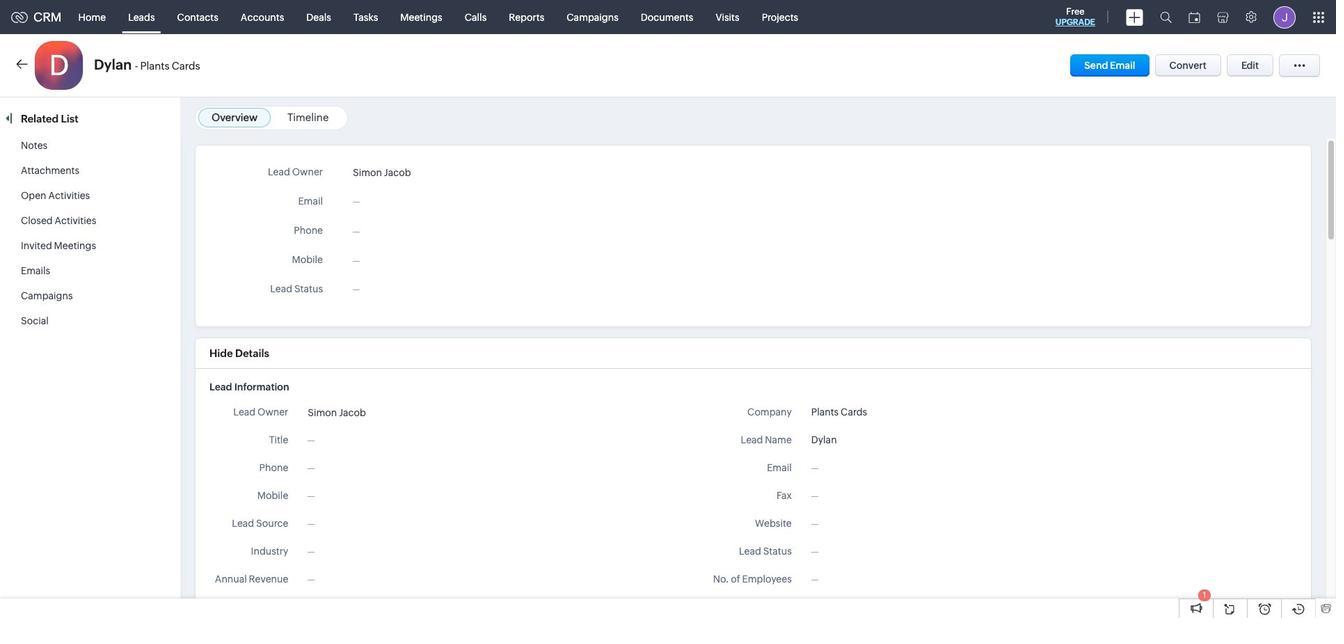 Task type: locate. For each thing, give the bounding box(es) containing it.
profile image
[[1274, 6, 1296, 28]]

calendar image
[[1189, 11, 1201, 23]]

create menu element
[[1118, 0, 1152, 34]]

create menu image
[[1126, 9, 1144, 25]]



Task type: describe. For each thing, give the bounding box(es) containing it.
search image
[[1161, 11, 1172, 23]]

logo image
[[11, 11, 28, 23]]

profile element
[[1266, 0, 1305, 34]]

search element
[[1152, 0, 1181, 34]]



Task type: vqa. For each thing, say whether or not it's contained in the screenshot.
Profile image
yes



